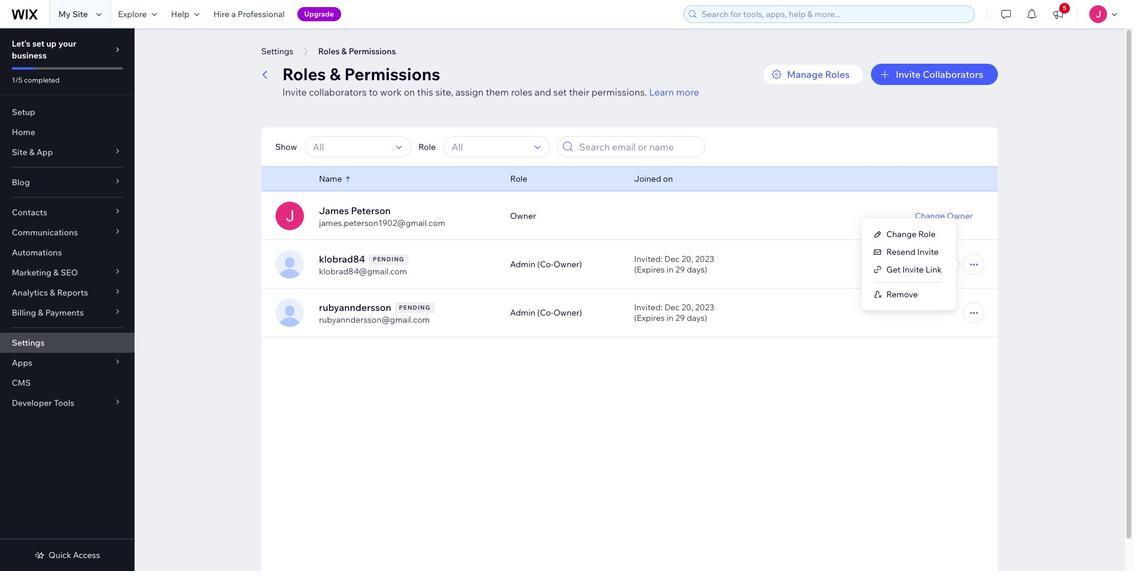Task type: locate. For each thing, give the bounding box(es) containing it.
roles right manage
[[826, 69, 850, 80]]

invited:
[[635, 254, 663, 265], [635, 302, 663, 313]]

2 2023 from the top
[[696, 302, 715, 313]]

2 avatar for placeholder name element from the top
[[276, 299, 304, 327]]

roles
[[511, 86, 533, 98]]

0 vertical spatial 29
[[676, 265, 685, 275]]

1 avatar for placeholder name image from the top
[[276, 250, 304, 279]]

app
[[36, 147, 53, 158]]

1 vertical spatial owner)
[[554, 308, 583, 318]]

apps button
[[0, 353, 135, 373]]

set right and
[[554, 86, 567, 98]]

pending up the klobrad84@gmail.com
[[373, 256, 405, 263]]

site right my
[[72, 9, 88, 19]]

admin
[[511, 259, 536, 270], [511, 308, 536, 318]]

0 horizontal spatial site
[[12, 147, 27, 158]]

set
[[32, 38, 45, 49], [554, 86, 567, 98]]

1 29 from the top
[[676, 265, 685, 275]]

& inside button
[[342, 46, 347, 57]]

my site
[[58, 9, 88, 19]]

apps
[[12, 358, 32, 369]]

roles down upgrade button
[[318, 46, 340, 57]]

cms
[[12, 378, 31, 389]]

upgrade button
[[297, 7, 341, 21]]

1 dec from the top
[[665, 254, 680, 265]]

upgrade
[[304, 9, 334, 18]]

Search for tools, apps, help & more... field
[[699, 6, 972, 22]]

1 horizontal spatial set
[[554, 86, 567, 98]]

2 avatar for placeholder name image from the top
[[276, 299, 304, 327]]

1 vertical spatial 20,
[[682, 302, 694, 313]]

1 (expires from the top
[[635, 265, 665, 275]]

settings link
[[0, 333, 135, 353]]

hire a professional link
[[207, 0, 292, 28]]

1 vertical spatial avatar for placeholder name image
[[276, 299, 304, 327]]

2023
[[696, 254, 715, 265], [696, 302, 715, 313]]

change up resend
[[887, 229, 917, 240]]

completed
[[24, 76, 60, 84]]

0 vertical spatial permissions
[[349, 46, 396, 57]]

0 vertical spatial on
[[404, 86, 415, 98]]

0 vertical spatial dec
[[665, 254, 680, 265]]

professional
[[238, 9, 285, 19]]

avatar for placeholder name element for rubyanndersson
[[276, 299, 304, 327]]

set inside 'roles & permissions invite collaborators to work on this site, assign them roles and set their permissions. learn more'
[[554, 86, 567, 98]]

in
[[667, 265, 674, 275], [667, 313, 674, 324]]

roles for roles & permissions invite collaborators to work on this site, assign them roles and set their permissions. learn more
[[283, 64, 326, 84]]

learn
[[650, 86, 675, 98]]

admin (co-owner) for klobrad84
[[511, 259, 583, 270]]

1 vertical spatial permissions
[[345, 64, 441, 84]]

1 vertical spatial in
[[667, 313, 674, 324]]

invite down resend invite
[[903, 265, 924, 275]]

0 vertical spatial 20,
[[682, 254, 694, 265]]

pending
[[373, 256, 405, 263], [399, 304, 431, 312]]

invite inside 'roles & permissions invite collaborators to work on this site, assign them roles and set their permissions. learn more'
[[283, 86, 307, 98]]

site
[[72, 9, 88, 19], [12, 147, 27, 158]]

2 invited: from the top
[[635, 302, 663, 313]]

settings inside button
[[261, 46, 294, 57]]

2 days) from the top
[[687, 313, 708, 324]]

1 admin from the top
[[511, 259, 536, 270]]

0 vertical spatial in
[[667, 265, 674, 275]]

5
[[1064, 4, 1067, 12]]

1 vertical spatial 29
[[676, 313, 685, 324]]

james
[[319, 205, 349, 217]]

sidebar element
[[0, 28, 135, 572]]

0 vertical spatial admin (co-owner)
[[511, 259, 583, 270]]

0 vertical spatial change
[[916, 211, 946, 221]]

permissions up "work"
[[345, 64, 441, 84]]

all field up name
[[310, 137, 393, 157]]

1 horizontal spatial settings
[[261, 46, 294, 57]]

1 vertical spatial on
[[664, 174, 673, 184]]

on left "this" at the top of page
[[404, 86, 415, 98]]

0 horizontal spatial set
[[32, 38, 45, 49]]

1 horizontal spatial owner
[[948, 211, 974, 221]]

roles inside button
[[318, 46, 340, 57]]

& for roles & permissions invite collaborators to work on this site, assign them roles and set their permissions. learn more
[[330, 64, 341, 84]]

up
[[46, 38, 57, 49]]

more
[[677, 86, 700, 98]]

business
[[12, 50, 47, 61]]

&
[[342, 46, 347, 57], [330, 64, 341, 84], [29, 147, 35, 158], [53, 268, 59, 278], [50, 288, 55, 298], [38, 308, 43, 318]]

0 horizontal spatial role
[[419, 142, 436, 152]]

2023 for klobrad84
[[696, 254, 715, 265]]

2 admin (co-owner) from the top
[[511, 308, 583, 318]]

2 (expires from the top
[[635, 313, 665, 324]]

permissions for roles & permissions
[[349, 46, 396, 57]]

1 horizontal spatial all field
[[448, 137, 532, 157]]

1 vertical spatial 2023
[[696, 302, 715, 313]]

0 vertical spatial 2023
[[696, 254, 715, 265]]

0 vertical spatial days)
[[687, 265, 708, 275]]

1 vertical spatial settings
[[12, 338, 45, 348]]

site down home at top left
[[12, 147, 27, 158]]

1 vertical spatial dec
[[665, 302, 680, 313]]

work
[[380, 86, 402, 98]]

marketing & seo
[[12, 268, 78, 278]]

& for site & app
[[29, 147, 35, 158]]

0 vertical spatial avatar for placeholder name image
[[276, 250, 304, 279]]

0 vertical spatial site
[[72, 9, 88, 19]]

resend
[[887, 247, 916, 257]]

0 horizontal spatial on
[[404, 86, 415, 98]]

1 vertical spatial (co-
[[538, 308, 554, 318]]

1 days) from the top
[[687, 265, 708, 275]]

0 vertical spatial owner)
[[554, 259, 583, 270]]

setup link
[[0, 102, 135, 122]]

2 20, from the top
[[682, 302, 694, 313]]

1 (co- from the top
[[538, 259, 554, 270]]

0 horizontal spatial all field
[[310, 137, 393, 157]]

resend invite button
[[862, 243, 956, 261]]

0 horizontal spatial settings
[[12, 338, 45, 348]]

permissions up to
[[349, 46, 396, 57]]

0 vertical spatial settings
[[261, 46, 294, 57]]

1 vertical spatial invited:
[[635, 302, 663, 313]]

change for change role
[[887, 229, 917, 240]]

menu
[[862, 226, 956, 304]]

2 all field from the left
[[448, 137, 532, 157]]

quick
[[49, 550, 71, 561]]

29 for rubyanndersson
[[676, 313, 685, 324]]

owner)
[[554, 259, 583, 270], [554, 308, 583, 318]]

1 vertical spatial set
[[554, 86, 567, 98]]

1 horizontal spatial on
[[664, 174, 673, 184]]

roles
[[318, 46, 340, 57], [283, 64, 326, 84], [826, 69, 850, 80]]

settings
[[261, 46, 294, 57], [12, 338, 45, 348]]

your
[[58, 38, 76, 49]]

set inside let's set up your business
[[32, 38, 45, 49]]

on right joined
[[664, 174, 673, 184]]

1 owner) from the top
[[554, 259, 583, 270]]

rubyanndersson@gmail.com
[[319, 315, 430, 325]]

0 vertical spatial admin
[[511, 259, 536, 270]]

0 vertical spatial invited: dec 20, 2023 (expires in 29 days)
[[635, 254, 715, 275]]

in for rubyanndersson
[[667, 313, 674, 324]]

avatar for placeholder name element
[[276, 250, 304, 279], [276, 299, 304, 327]]

1 invited: dec 20, 2023 (expires in 29 days) from the top
[[635, 254, 715, 275]]

1 vertical spatial site
[[12, 147, 27, 158]]

developer tools
[[12, 398, 74, 409]]

seo
[[61, 268, 78, 278]]

2 29 from the top
[[676, 313, 685, 324]]

1 vertical spatial (expires
[[635, 313, 665, 324]]

0 vertical spatial (expires
[[635, 265, 665, 275]]

2 admin from the top
[[511, 308, 536, 318]]

1 admin (co-owner) from the top
[[511, 259, 583, 270]]

admin (co-owner)
[[511, 259, 583, 270], [511, 308, 583, 318]]

pending up rubyanndersson@gmail.com
[[399, 304, 431, 312]]

1 2023 from the top
[[696, 254, 715, 265]]

1 horizontal spatial role
[[511, 174, 528, 184]]

billing & payments button
[[0, 303, 135, 323]]

permissions inside button
[[349, 46, 396, 57]]

owner
[[511, 211, 537, 221], [948, 211, 974, 221]]

joined
[[635, 174, 662, 184]]

2 vertical spatial role
[[919, 229, 936, 240]]

hire
[[214, 9, 230, 19]]

0 vertical spatial avatar for placeholder name element
[[276, 250, 304, 279]]

reports
[[57, 288, 88, 298]]

rubyanndersson
[[319, 302, 392, 314]]

1 vertical spatial avatar for placeholder name element
[[276, 299, 304, 327]]

2 dec from the top
[[665, 302, 680, 313]]

1 vertical spatial admin (co-owner)
[[511, 308, 583, 318]]

2 in from the top
[[667, 313, 674, 324]]

0 vertical spatial role
[[419, 142, 436, 152]]

permissions
[[349, 46, 396, 57], [345, 64, 441, 84]]

1 vertical spatial days)
[[687, 313, 708, 324]]

explore
[[118, 9, 147, 19]]

marketing & seo button
[[0, 263, 135, 283]]

remove button
[[862, 286, 956, 304]]

1 vertical spatial admin
[[511, 308, 536, 318]]

change inside button
[[887, 229, 917, 240]]

dec
[[665, 254, 680, 265], [665, 302, 680, 313]]

2 invited: dec 20, 2023 (expires in 29 days) from the top
[[635, 302, 715, 324]]

0 vertical spatial set
[[32, 38, 45, 49]]

& for analytics & reports
[[50, 288, 55, 298]]

days)
[[687, 265, 708, 275], [687, 313, 708, 324]]

roles down settings button at the top left of the page
[[283, 64, 326, 84]]

all field down them
[[448, 137, 532, 157]]

1 vertical spatial change
[[887, 229, 917, 240]]

0 vertical spatial pending
[[373, 256, 405, 263]]

0 horizontal spatial owner
[[511, 211, 537, 221]]

settings down professional
[[261, 46, 294, 57]]

home link
[[0, 122, 135, 142]]

2 (co- from the top
[[538, 308, 554, 318]]

developer tools button
[[0, 393, 135, 413]]

pending for klobrad84
[[373, 256, 405, 263]]

permissions inside 'roles & permissions invite collaborators to work on this site, assign them roles and set their permissions. learn more'
[[345, 64, 441, 84]]

roles inside 'roles & permissions invite collaborators to work on this site, assign them roles and set their permissions. learn more'
[[283, 64, 326, 84]]

1 invited: from the top
[[635, 254, 663, 265]]

0 vertical spatial (co-
[[538, 259, 554, 270]]

1 all field from the left
[[310, 137, 393, 157]]

1 vertical spatial pending
[[399, 304, 431, 312]]

set left up
[[32, 38, 45, 49]]

site & app button
[[0, 142, 135, 162]]

change
[[916, 211, 946, 221], [887, 229, 917, 240]]

2 owner) from the top
[[554, 308, 583, 318]]

1 avatar for placeholder name element from the top
[[276, 250, 304, 279]]

on
[[404, 86, 415, 98], [664, 174, 673, 184]]

change up change role
[[916, 211, 946, 221]]

invite left collaborators on the left top
[[283, 86, 307, 98]]

dec for klobrad84
[[665, 254, 680, 265]]

peterson
[[351, 205, 391, 217]]

james.peterson1902@gmail.com
[[319, 218, 446, 229]]

menu containing change role
[[862, 226, 956, 304]]

(co- for rubyanndersson
[[538, 308, 554, 318]]

2 horizontal spatial role
[[919, 229, 936, 240]]

owner) for klobrad84
[[554, 259, 583, 270]]

joined on
[[635, 174, 673, 184]]

20, for rubyanndersson
[[682, 302, 694, 313]]

1 in from the top
[[667, 265, 674, 275]]

invited: dec 20, 2023 (expires in 29 days)
[[635, 254, 715, 275], [635, 302, 715, 324]]

avatar for placeholder name image
[[276, 250, 304, 279], [276, 299, 304, 327]]

All field
[[310, 137, 393, 157], [448, 137, 532, 157]]

1 vertical spatial invited: dec 20, 2023 (expires in 29 days)
[[635, 302, 715, 324]]

5 button
[[1046, 0, 1072, 28]]

manage roles
[[788, 69, 850, 80]]

settings up apps at the left bottom of the page
[[12, 338, 45, 348]]

1 horizontal spatial site
[[72, 9, 88, 19]]

settings inside sidebar element
[[12, 338, 45, 348]]

20,
[[682, 254, 694, 265], [682, 302, 694, 313]]

settings button
[[255, 43, 300, 60]]

29
[[676, 265, 685, 275], [676, 313, 685, 324]]

1 20, from the top
[[682, 254, 694, 265]]

avatar for placeholder name image for klobrad84
[[276, 250, 304, 279]]

& inside 'roles & permissions invite collaborators to work on this site, assign them roles and set their permissions. learn more'
[[330, 64, 341, 84]]

0 vertical spatial invited:
[[635, 254, 663, 265]]

invited: for rubyanndersson
[[635, 302, 663, 313]]



Task type: describe. For each thing, give the bounding box(es) containing it.
invite left collaborators
[[896, 69, 921, 80]]

dec for rubyanndersson
[[665, 302, 680, 313]]

link
[[926, 265, 942, 275]]

analytics & reports button
[[0, 283, 135, 303]]

1/5
[[12, 76, 23, 84]]

owner) for rubyanndersson
[[554, 308, 583, 318]]

let's set up your business
[[12, 38, 76, 61]]

admin (co-owner) for rubyanndersson
[[511, 308, 583, 318]]

show
[[276, 142, 297, 152]]

help
[[171, 9, 189, 19]]

roles for roles & permissions
[[318, 46, 340, 57]]

change role
[[887, 229, 936, 240]]

invited: dec 20, 2023 (expires in 29 days) for rubyanndersson
[[635, 302, 715, 324]]

invited: for klobrad84
[[635, 254, 663, 265]]

home
[[12, 127, 35, 138]]

blog
[[12, 177, 30, 188]]

manage
[[788, 69, 824, 80]]

admin for klobrad84
[[511, 259, 536, 270]]

roles & permissions
[[318, 46, 396, 57]]

contacts button
[[0, 203, 135, 223]]

permissions for roles & permissions invite collaborators to work on this site, assign them roles and set their permissions. learn more
[[345, 64, 441, 84]]

analytics & reports
[[12, 288, 88, 298]]

resend invite
[[887, 247, 939, 257]]

on inside 'roles & permissions invite collaborators to work on this site, assign them roles and set their permissions. learn more'
[[404, 86, 415, 98]]

collaborators
[[309, 86, 367, 98]]

29 for klobrad84
[[676, 265, 685, 275]]

manage roles link
[[763, 64, 865, 85]]

2 owner from the left
[[948, 211, 974, 221]]

& for billing & payments
[[38, 308, 43, 318]]

change owner
[[916, 211, 974, 221]]

communications
[[12, 227, 78, 238]]

days) for klobrad84
[[687, 265, 708, 275]]

blog button
[[0, 172, 135, 193]]

get invite link
[[887, 265, 942, 275]]

change for change owner
[[916, 211, 946, 221]]

get
[[887, 265, 901, 275]]

hire a professional
[[214, 9, 285, 19]]

their
[[569, 86, 590, 98]]

remove
[[887, 289, 918, 300]]

to
[[369, 86, 378, 98]]

quick access button
[[34, 550, 100, 561]]

all field for role
[[448, 137, 532, 157]]

developer
[[12, 398, 52, 409]]

avatar for placeholder name element for klobrad84
[[276, 250, 304, 279]]

tools
[[54, 398, 74, 409]]

analytics
[[12, 288, 48, 298]]

settings for settings button at the top left of the page
[[261, 46, 294, 57]]

marketing
[[12, 268, 51, 278]]

access
[[73, 550, 100, 561]]

them
[[486, 86, 509, 98]]

admin for rubyanndersson
[[511, 308, 536, 318]]

permissions.
[[592, 86, 648, 98]]

setup
[[12, 107, 35, 118]]

days) for rubyanndersson
[[687, 313, 708, 324]]

payments
[[45, 308, 84, 318]]

20, for klobrad84
[[682, 254, 694, 265]]

get invite link button
[[862, 261, 956, 279]]

Search email or name field
[[576, 137, 702, 157]]

automations
[[12, 247, 62, 258]]

(expires for klobrad84
[[635, 265, 665, 275]]

role inside button
[[919, 229, 936, 240]]

1 vertical spatial role
[[511, 174, 528, 184]]

roles & permissions invite collaborators to work on this site, assign them roles and set their permissions. learn more
[[283, 64, 700, 98]]

change owner button
[[916, 211, 974, 221]]

site inside dropdown button
[[12, 147, 27, 158]]

cms link
[[0, 373, 135, 393]]

invite inside "button"
[[903, 265, 924, 275]]

site,
[[436, 86, 454, 98]]

(co- for klobrad84
[[538, 259, 554, 270]]

assign
[[456, 86, 484, 98]]

& for roles & permissions
[[342, 46, 347, 57]]

settings for settings link
[[12, 338, 45, 348]]

1 owner from the left
[[511, 211, 537, 221]]

billing & payments
[[12, 308, 84, 318]]

klobrad84
[[319, 253, 365, 265]]

site & app
[[12, 147, 53, 158]]

invite collaborators
[[896, 69, 984, 80]]

pending for rubyanndersson
[[399, 304, 431, 312]]

invite collaborators button
[[872, 64, 998, 85]]

& for marketing & seo
[[53, 268, 59, 278]]

james peterson james.peterson1902@gmail.com
[[319, 205, 446, 229]]

1/5 completed
[[12, 76, 60, 84]]

avatar for placeholder name image for rubyanndersson
[[276, 299, 304, 327]]

invite up link
[[918, 247, 939, 257]]

2023 for rubyanndersson
[[696, 302, 715, 313]]

communications button
[[0, 223, 135, 243]]

invited: dec 20, 2023 (expires in 29 days) for klobrad84
[[635, 254, 715, 275]]

this
[[417, 86, 434, 98]]

klobrad84@gmail.com
[[319, 266, 407, 277]]

name
[[319, 174, 342, 184]]

let's
[[12, 38, 30, 49]]

all field for show
[[310, 137, 393, 157]]

quick access
[[49, 550, 100, 561]]

contacts
[[12, 207, 47, 218]]

my
[[58, 9, 71, 19]]

automations link
[[0, 243, 135, 263]]

(expires for rubyanndersson
[[635, 313, 665, 324]]

in for klobrad84
[[667, 265, 674, 275]]

collaborators
[[923, 69, 984, 80]]

learn more link
[[650, 86, 700, 98]]



Task type: vqa. For each thing, say whether or not it's contained in the screenshot.
4.9 related to SEOly - Marketing Booster
no



